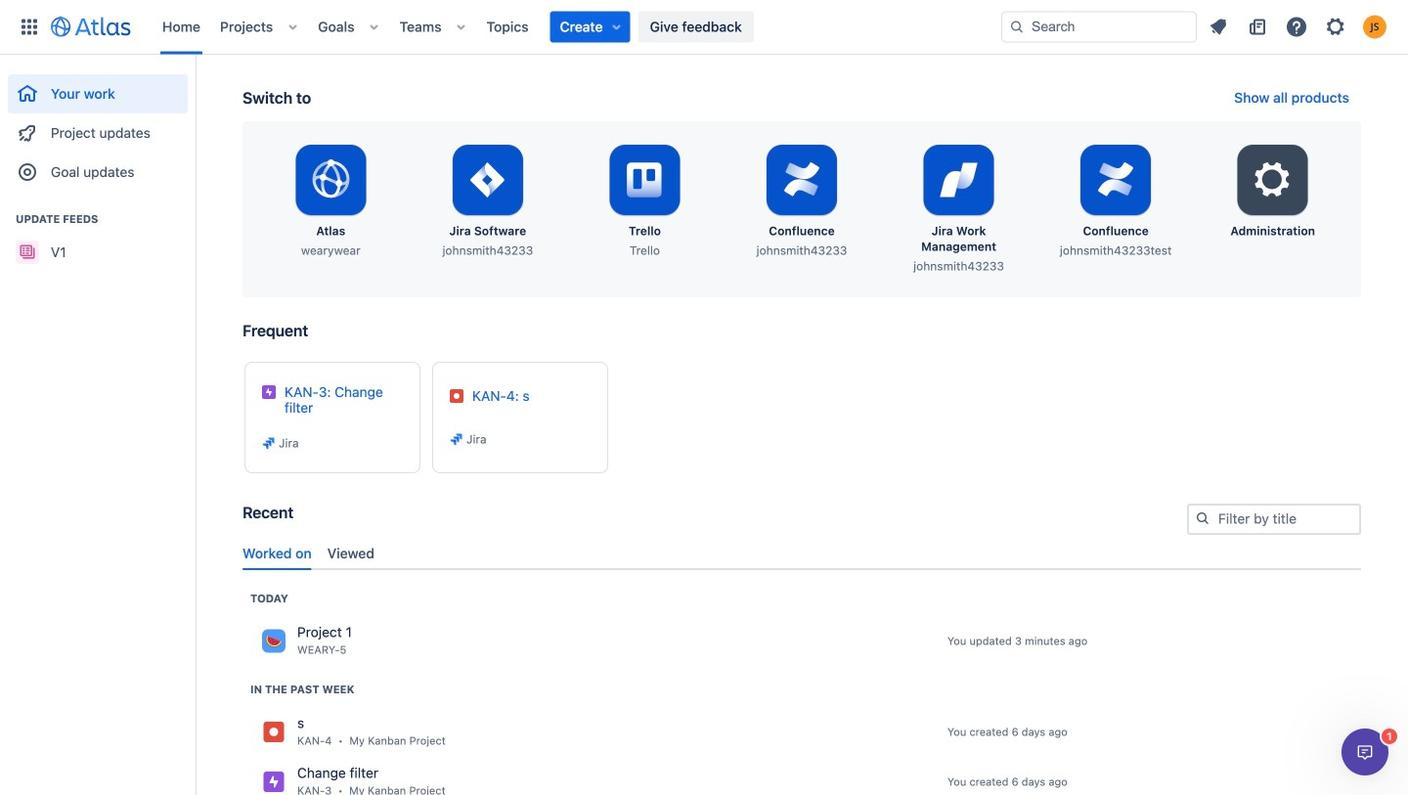 Task type: describe. For each thing, give the bounding box(es) containing it.
heading for jira icon
[[250, 682, 355, 697]]

account image
[[1364, 15, 1387, 39]]

help image
[[1285, 15, 1309, 39]]

Filter by title field
[[1189, 506, 1360, 533]]

2 group from the top
[[8, 192, 188, 278]]

heading for townsquare icon
[[250, 591, 288, 606]]

settings image
[[1250, 157, 1297, 203]]

Search field
[[1002, 11, 1197, 43]]



Task type: vqa. For each thing, say whether or not it's contained in the screenshot.
heading related to jira icon
yes



Task type: locate. For each thing, give the bounding box(es) containing it.
notifications image
[[1207, 15, 1231, 39]]

jira image
[[449, 431, 465, 447], [449, 431, 465, 447], [261, 435, 277, 451]]

1 heading from the top
[[250, 591, 288, 606]]

1 group from the top
[[8, 55, 188, 198]]

dialog
[[1342, 729, 1389, 776]]

banner
[[0, 0, 1409, 55]]

0 vertical spatial heading
[[250, 591, 288, 606]]

switch to... image
[[18, 15, 41, 39]]

search image
[[1009, 19, 1025, 35]]

heading
[[250, 591, 288, 606], [250, 682, 355, 697]]

group
[[8, 55, 188, 198], [8, 192, 188, 278]]

top element
[[12, 0, 1002, 54]]

1 vertical spatial heading
[[250, 682, 355, 697]]

jira image
[[262, 720, 286, 744]]

search image
[[1195, 511, 1211, 526]]

jira image
[[262, 770, 286, 794]]

2 heading from the top
[[250, 682, 355, 697]]

heading up jira icon
[[250, 682, 355, 697]]

heading up townsquare icon
[[250, 591, 288, 606]]

townsquare image
[[262, 629, 286, 653]]

jira image
[[261, 435, 277, 451]]

None search field
[[1002, 11, 1197, 43]]

tab list
[[235, 538, 1369, 570]]

settings image
[[1324, 15, 1348, 39]]



